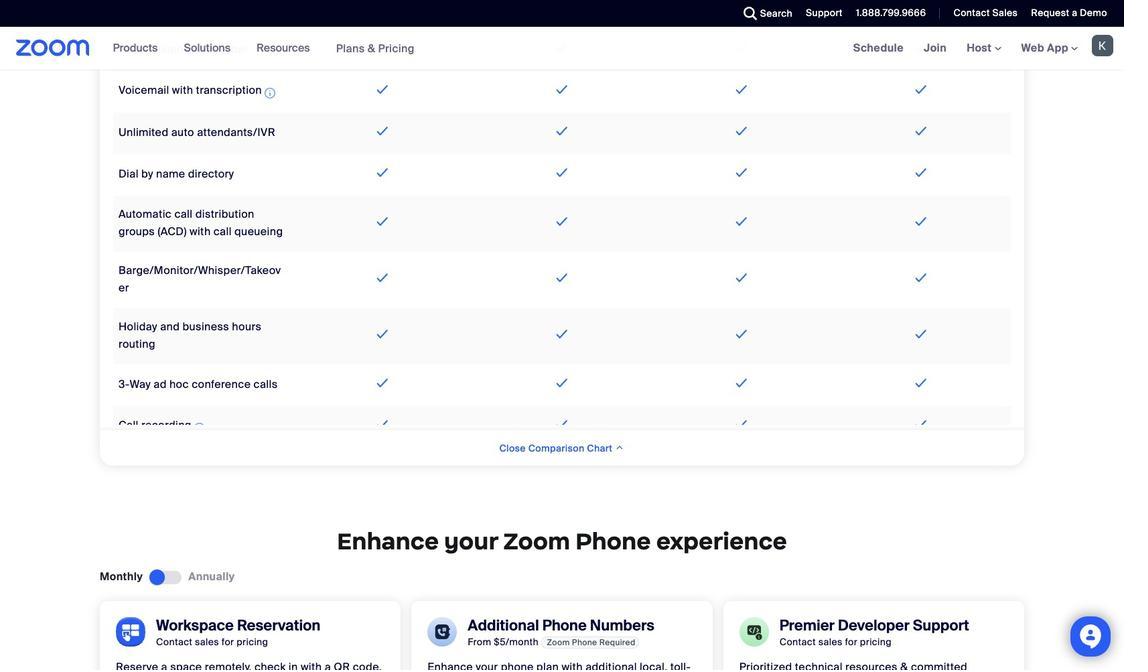 Task type: describe. For each thing, give the bounding box(es) containing it.
annually
[[189, 570, 235, 584]]

for inside the premier developer support contact sales for pricing
[[845, 636, 858, 648]]

schedule
[[854, 41, 904, 55]]

from
[[468, 636, 492, 648]]

resources
[[257, 41, 310, 55]]

barge/monitor/whisper/takeov
[[119, 264, 281, 278]]

transcription
[[196, 83, 262, 97]]

voicemail
[[119, 83, 169, 97]]

extension
[[155, 42, 205, 57]]

support inside the premier developer support contact sales for pricing
[[913, 616, 970, 635]]

developer
[[838, 616, 910, 635]]

holiday and business hours routing
[[119, 320, 262, 351]]

resources button
[[257, 27, 316, 70]]

automatic
[[119, 207, 172, 221]]

dial
[[119, 167, 139, 181]]

reservation
[[237, 616, 321, 635]]

sales
[[993, 7, 1018, 19]]

additional phone numbers from $5/month zoom phone required
[[468, 616, 655, 648]]

voicemail with transcription application
[[119, 83, 278, 101]]

ad
[[154, 378, 167, 392]]

0 vertical spatial zoom
[[503, 527, 570, 556]]

premier developer support contact sales for pricing
[[780, 616, 970, 648]]

close
[[500, 442, 526, 454]]

pricing inside the premier developer support contact sales for pricing
[[860, 636, 892, 648]]

2 cell from the left
[[293, 0, 472, 24]]

(acd)
[[158, 225, 187, 239]]

join link
[[914, 27, 957, 70]]

hours
[[232, 320, 262, 334]]

product information navigation
[[103, 27, 425, 70]]

zoom inside additional phone numbers from $5/month zoom phone required
[[547, 637, 570, 648]]

contact inside the premier developer support contact sales for pricing
[[780, 636, 816, 648]]

routing
[[119, 337, 155, 351]]

search button
[[734, 0, 796, 27]]

groups
[[119, 225, 155, 239]]

voicemail with transcription image
[[265, 85, 275, 101]]

web app
[[1022, 41, 1069, 55]]

call
[[119, 418, 139, 433]]

unlimited
[[119, 126, 169, 140]]

and
[[160, 320, 180, 334]]

with inside voicemail with transcription application
[[172, 83, 193, 97]]

additional
[[468, 616, 539, 635]]

recording
[[141, 418, 192, 433]]

automatic call distribution groups (acd) with call queueing
[[119, 207, 283, 239]]

premier
[[780, 616, 835, 635]]

holiday
[[119, 320, 157, 334]]

products button
[[113, 27, 164, 70]]

$5/month
[[494, 636, 539, 648]]

required
[[600, 637, 636, 648]]

solutions button
[[184, 27, 237, 70]]

call recording application
[[119, 418, 208, 436]]

plans & pricing
[[336, 41, 415, 55]]

experience
[[656, 527, 787, 556]]

plans
[[336, 41, 365, 55]]

chart
[[587, 442, 613, 454]]

with inside automatic call distribution groups (acd) with call queueing
[[190, 225, 211, 239]]

unlimited auto attendants/ivr
[[119, 126, 275, 140]]

demo
[[1080, 7, 1108, 19]]

profile picture image
[[1092, 35, 1114, 56]]

app
[[1047, 41, 1069, 55]]

workspace reservation contact sales for pricing
[[156, 616, 321, 648]]

1.888.799.9666
[[856, 7, 926, 19]]

workspace
[[156, 616, 234, 635]]

your
[[444, 527, 498, 556]]

dial by name directory
[[119, 167, 234, 181]]

call recording
[[119, 418, 192, 433]]

3-way ad hoc conference calls
[[119, 378, 278, 392]]

request
[[1032, 7, 1070, 19]]

zoom logo image
[[16, 40, 90, 56]]



Task type: vqa. For each thing, say whether or not it's contained in the screenshot.
Products
yes



Task type: locate. For each thing, give the bounding box(es) containing it.
search
[[760, 7, 793, 19]]

included image
[[913, 0, 930, 15], [553, 40, 571, 57], [913, 40, 930, 57], [374, 82, 392, 98], [553, 82, 571, 98], [913, 82, 930, 98], [553, 124, 571, 140], [733, 124, 751, 140], [913, 124, 930, 140], [374, 165, 392, 181], [553, 165, 571, 181], [374, 214, 392, 230], [553, 214, 571, 230], [913, 214, 930, 230], [374, 270, 392, 286], [553, 270, 571, 286], [913, 270, 930, 286], [553, 327, 571, 343], [733, 327, 751, 343], [553, 375, 571, 392], [913, 375, 930, 392], [374, 417, 392, 433], [733, 417, 751, 433], [913, 417, 930, 433]]

call
[[175, 207, 193, 221], [214, 225, 232, 239]]

conference
[[192, 378, 251, 392]]

2 for from the left
[[845, 636, 858, 648]]

by
[[141, 167, 153, 181]]

1 vertical spatial support
[[913, 616, 970, 635]]

1 pricing from the left
[[237, 636, 268, 648]]

er
[[119, 281, 129, 295]]

call down the distribution
[[214, 225, 232, 239]]

banner
[[0, 27, 1125, 70]]

phone
[[119, 42, 152, 57], [576, 527, 651, 556], [543, 616, 587, 635], [572, 637, 597, 648]]

1 horizontal spatial call
[[214, 225, 232, 239]]

sales down premier
[[819, 636, 843, 648]]

pricing down developer
[[860, 636, 892, 648]]

1 cell from the left
[[113, 0, 293, 23]]

name
[[156, 167, 185, 181]]

contact inside workspace reservation contact sales for pricing
[[156, 636, 193, 648]]

web
[[1022, 41, 1045, 55]]

distribution
[[195, 207, 254, 221]]

join
[[924, 41, 947, 55]]

pricing inside workspace reservation contact sales for pricing
[[237, 636, 268, 648]]

call up (acd) on the top left of the page
[[175, 207, 193, 221]]

number
[[208, 42, 248, 57]]

solutions
[[184, 41, 231, 55]]

enhance your zoom phone experience
[[337, 527, 787, 556]]

sales
[[195, 636, 219, 648], [819, 636, 843, 648]]

1 for from the left
[[222, 636, 234, 648]]

1 vertical spatial zoom
[[547, 637, 570, 648]]

voicemail with transcription
[[119, 83, 262, 97]]

0 vertical spatial support
[[806, 7, 843, 19]]

0 vertical spatial call
[[175, 207, 193, 221]]

sales inside workspace reservation contact sales for pricing
[[195, 636, 219, 648]]

attendants/ivr
[[197, 126, 275, 140]]

0 horizontal spatial call
[[175, 207, 193, 221]]

close comparison chart
[[500, 442, 615, 454]]

contact down workspace
[[156, 636, 193, 648]]

contact sales link
[[944, 0, 1022, 27], [954, 7, 1018, 19]]

1 vertical spatial with
[[190, 225, 211, 239]]

request a demo
[[1032, 7, 1108, 19]]

hoc
[[170, 378, 189, 392]]

for
[[222, 636, 234, 648], [845, 636, 858, 648]]

directory
[[188, 167, 234, 181]]

0 horizontal spatial contact
[[156, 636, 193, 648]]

monthly
[[100, 570, 143, 584]]

0 vertical spatial with
[[172, 83, 193, 97]]

with
[[172, 83, 193, 97], [190, 225, 211, 239]]

support link
[[796, 0, 846, 27], [806, 7, 843, 19]]

banner containing products
[[0, 27, 1125, 70]]

1 horizontal spatial pricing
[[860, 636, 892, 648]]

phone extension number
[[119, 42, 248, 57]]

1 vertical spatial call
[[214, 225, 232, 239]]

contact
[[954, 7, 990, 19], [156, 636, 193, 648], [780, 636, 816, 648]]

0 horizontal spatial pricing
[[237, 636, 268, 648]]

1 horizontal spatial for
[[845, 636, 858, 648]]

with right (acd) on the top left of the page
[[190, 225, 211, 239]]

2 horizontal spatial contact
[[954, 7, 990, 19]]

2 pricing from the left
[[860, 636, 892, 648]]

1 sales from the left
[[195, 636, 219, 648]]

products
[[113, 41, 158, 55]]

web app button
[[1022, 41, 1078, 55]]

pricing down reservation
[[237, 636, 268, 648]]

for down developer
[[845, 636, 858, 648]]

zoom right $5/month at the bottom
[[547, 637, 570, 648]]

contact down premier
[[780, 636, 816, 648]]

numbers
[[590, 616, 655, 635]]

queueing
[[235, 225, 283, 239]]

meetings navigation
[[843, 27, 1125, 70]]

&
[[368, 41, 376, 55]]

1.888.799.9666 button
[[846, 0, 930, 27], [856, 7, 926, 19]]

support
[[806, 7, 843, 19], [913, 616, 970, 635]]

host button
[[967, 41, 1002, 55]]

contact sales
[[954, 7, 1018, 19]]

host
[[967, 41, 995, 55]]

calls
[[254, 378, 278, 392]]

a
[[1072, 7, 1078, 19]]

barge/monitor/whisper/takeov er
[[119, 264, 281, 295]]

request a demo link
[[1022, 0, 1125, 27], [1032, 7, 1108, 19]]

contact left sales
[[954, 7, 990, 19]]

1 horizontal spatial sales
[[819, 636, 843, 648]]

0 horizontal spatial sales
[[195, 636, 219, 648]]

0 horizontal spatial for
[[222, 636, 234, 648]]

for inside workspace reservation contact sales for pricing
[[222, 636, 234, 648]]

cell
[[113, 0, 293, 23], [293, 0, 472, 24], [472, 0, 652, 24]]

schedule link
[[843, 27, 914, 70]]

with right voicemail at left
[[172, 83, 193, 97]]

1 horizontal spatial contact
[[780, 636, 816, 648]]

zoom right your
[[503, 527, 570, 556]]

2 sales from the left
[[819, 636, 843, 648]]

way
[[130, 378, 151, 392]]

pricing
[[378, 41, 415, 55]]

zoom
[[503, 527, 570, 556], [547, 637, 570, 648]]

1 horizontal spatial support
[[913, 616, 970, 635]]

comparison
[[528, 442, 585, 454]]

plans & pricing link
[[336, 41, 415, 55], [336, 41, 415, 55]]

sales down workspace
[[195, 636, 219, 648]]

included image
[[733, 0, 751, 15], [733, 40, 751, 57], [733, 82, 751, 98], [374, 124, 392, 140], [733, 165, 751, 181], [913, 165, 930, 181], [733, 214, 751, 230], [733, 270, 751, 286], [374, 327, 392, 343], [913, 327, 930, 343], [374, 375, 392, 392], [733, 375, 751, 392], [553, 417, 571, 433]]

0 horizontal spatial support
[[806, 7, 843, 19]]

auto
[[171, 126, 194, 140]]

3-
[[119, 378, 130, 392]]

enhance
[[337, 527, 439, 556]]

pricing
[[237, 636, 268, 648], [860, 636, 892, 648]]

sales inside the premier developer support contact sales for pricing
[[819, 636, 843, 648]]

business
[[183, 320, 229, 334]]

3 cell from the left
[[472, 0, 652, 24]]

for down workspace
[[222, 636, 234, 648]]



